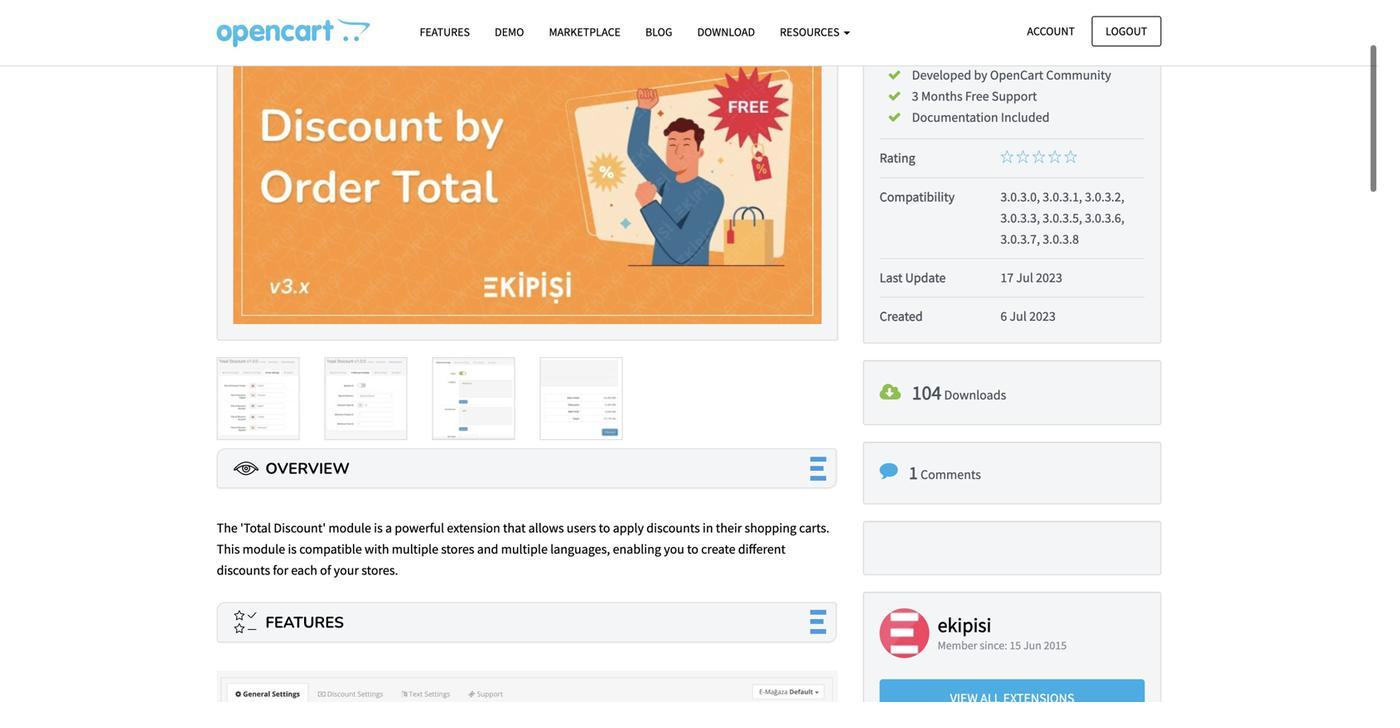Task type: vqa. For each thing, say whether or not it's contained in the screenshot.
second multiple from the right
yes



Task type: locate. For each thing, give the bounding box(es) containing it.
by
[[974, 67, 988, 83]]

0 vertical spatial module
[[329, 520, 371, 536]]

last update
[[880, 269, 946, 286]]

0 vertical spatial jul
[[1017, 269, 1034, 286]]

0 horizontal spatial download
[[698, 24, 755, 39]]

2023 down "3.0.3.8"
[[1036, 269, 1063, 286]]

1 horizontal spatial download
[[980, 20, 1046, 36]]

104 downloads
[[912, 380, 1007, 405]]

documentation
[[912, 109, 999, 126]]

months
[[922, 88, 963, 104]]

features
[[420, 24, 470, 39]]

1 vertical spatial is
[[288, 541, 297, 557]]

jul
[[1017, 269, 1034, 286], [1010, 308, 1027, 325]]

module up compatible
[[329, 520, 371, 536]]

discounts down 'this' on the bottom left
[[217, 562, 270, 579]]

1 vertical spatial discounts
[[217, 562, 270, 579]]

apply
[[613, 520, 644, 536]]

download for the leftmost download link
[[698, 24, 755, 39]]

jul right 17
[[1017, 269, 1034, 286]]

1 vertical spatial module
[[243, 541, 285, 557]]

demo link
[[483, 17, 537, 47]]

to right the you
[[687, 541, 699, 557]]

developed
[[912, 67, 972, 83]]

cloud download image
[[880, 383, 901, 403]]

download link
[[880, 9, 1145, 47], [685, 17, 768, 47]]

users
[[567, 520, 596, 536]]

3.0.3.7,
[[1001, 231, 1041, 247]]

star light o image
[[1001, 150, 1014, 163], [1017, 150, 1030, 163], [1033, 150, 1046, 163], [1049, 150, 1062, 163], [1065, 150, 1078, 163]]

1 horizontal spatial to
[[687, 541, 699, 557]]

3.0.3.6,
[[1085, 210, 1125, 226]]

2 multiple from the left
[[501, 541, 548, 557]]

enabling
[[613, 541, 662, 557]]

download right blog
[[698, 24, 755, 39]]

resources link
[[768, 17, 863, 47]]

0 vertical spatial 2023
[[1036, 269, 1063, 286]]

is
[[374, 520, 383, 536], [288, 541, 297, 557]]

1 comments
[[909, 462, 982, 484]]

1 multiple from the left
[[392, 541, 439, 557]]

multiple
[[392, 541, 439, 557], [501, 541, 548, 557]]

download link up the "opencart"
[[880, 9, 1145, 47]]

this
[[217, 541, 240, 557]]

1 star light o image from the left
[[1001, 150, 1014, 163]]

blog link
[[633, 17, 685, 47]]

stores
[[441, 541, 475, 557]]

for
[[273, 562, 289, 579]]

powerful
[[395, 520, 444, 536]]

comment image
[[880, 462, 898, 481]]

to
[[599, 520, 611, 536], [687, 541, 699, 557]]

0 vertical spatial is
[[374, 520, 383, 536]]

the
[[217, 520, 238, 536]]

3 star light o image from the left
[[1033, 150, 1046, 163]]

6
[[1001, 308, 1008, 325]]

resources
[[780, 24, 842, 39]]

2023 for 17 jul 2023
[[1036, 269, 1063, 286]]

module
[[329, 520, 371, 536], [243, 541, 285, 557]]

discounts
[[647, 520, 700, 536], [217, 562, 270, 579]]

is down discount'
[[288, 541, 297, 557]]

jun
[[1024, 639, 1042, 653]]

logout link
[[1092, 16, 1162, 46]]

17 jul 2023
[[1001, 269, 1063, 286]]

carts.
[[800, 520, 830, 536]]

module down 'total
[[243, 541, 285, 557]]

jul right 6
[[1010, 308, 1027, 325]]

with
[[365, 541, 389, 557]]

0 horizontal spatial to
[[599, 520, 611, 536]]

download link right blog
[[685, 17, 768, 47]]

'total
[[240, 520, 271, 536]]

ekipisi member since: 15 jun 2015
[[938, 613, 1067, 653]]

compatible
[[299, 541, 362, 557]]

0 vertical spatial discounts
[[647, 520, 700, 536]]

compatibility
[[880, 188, 955, 205]]

each
[[291, 562, 318, 579]]

multiple down powerful
[[392, 541, 439, 557]]

download
[[980, 20, 1046, 36], [698, 24, 755, 39]]

shopping
[[745, 520, 797, 536]]

discounts up the you
[[647, 520, 700, 536]]

2 star light o image from the left
[[1017, 150, 1030, 163]]

and
[[477, 541, 499, 557]]

languages,
[[551, 541, 610, 557]]

account
[[1028, 24, 1075, 39]]

3
[[912, 88, 919, 104]]

developed by opencart community 3 months free support documentation included
[[912, 67, 1112, 126]]

1 horizontal spatial discounts
[[647, 520, 700, 536]]

0 horizontal spatial multiple
[[392, 541, 439, 557]]

2023
[[1036, 269, 1063, 286], [1030, 308, 1056, 325]]

download up the "opencart"
[[980, 20, 1046, 36]]

1 horizontal spatial is
[[374, 520, 383, 536]]

1 vertical spatial 2023
[[1030, 308, 1056, 325]]

jul for 17
[[1017, 269, 1034, 286]]

create
[[702, 541, 736, 557]]

0 horizontal spatial download link
[[685, 17, 768, 47]]

2023 right 6
[[1030, 308, 1056, 325]]

is left a
[[374, 520, 383, 536]]

1 horizontal spatial multiple
[[501, 541, 548, 557]]

discount'
[[274, 520, 326, 536]]

to right users
[[599, 520, 611, 536]]

1 vertical spatial jul
[[1010, 308, 1027, 325]]

1 horizontal spatial download link
[[880, 9, 1145, 47]]

logout
[[1106, 24, 1148, 39]]

multiple down that
[[501, 541, 548, 557]]

included
[[1001, 109, 1050, 126]]

marketplace link
[[537, 17, 633, 47]]

0 horizontal spatial is
[[288, 541, 297, 557]]

comments
[[921, 466, 982, 483]]

since:
[[980, 639, 1008, 653]]



Task type: describe. For each thing, give the bounding box(es) containing it.
0 vertical spatial to
[[599, 520, 611, 536]]

last
[[880, 269, 903, 286]]

of
[[320, 562, 331, 579]]

0 horizontal spatial module
[[243, 541, 285, 557]]

your
[[334, 562, 359, 579]]

4 star light o image from the left
[[1049, 150, 1062, 163]]

3.0.3.0,
[[1001, 188, 1041, 205]]

extension
[[447, 520, 501, 536]]

different
[[738, 541, 786, 557]]

free
[[966, 88, 990, 104]]

1
[[909, 462, 918, 484]]

1 horizontal spatial module
[[329, 520, 371, 536]]

opencart
[[991, 67, 1044, 83]]

you
[[664, 541, 685, 557]]

total discount image
[[233, 9, 822, 324]]

features link
[[408, 17, 483, 47]]

community
[[1047, 67, 1112, 83]]

support
[[992, 88, 1038, 104]]

3.0.3.0, 3.0.3.1, 3.0.3.2, 3.0.3.3, 3.0.3.5, 3.0.3.6, 3.0.3.7, 3.0.3.8
[[1001, 188, 1125, 247]]

allows
[[529, 520, 564, 536]]

15
[[1010, 639, 1022, 653]]

1 vertical spatial to
[[687, 541, 699, 557]]

that
[[503, 520, 526, 536]]

3.0.3.1,
[[1043, 188, 1083, 205]]

blog
[[646, 24, 673, 39]]

the 'total discount' module is a powerful extension that allows users to apply discounts in their shopping carts. this module is compatible with multiple stores and multiple languages, enabling you to create different discounts for each of your stores.
[[217, 520, 830, 579]]

their
[[716, 520, 742, 536]]

6 jul 2023
[[1001, 308, 1056, 325]]

rating
[[880, 150, 916, 166]]

ekipisi image
[[880, 609, 930, 658]]

a
[[386, 520, 392, 536]]

0 horizontal spatial discounts
[[217, 562, 270, 579]]

update
[[906, 269, 946, 286]]

ekipisi
[[938, 613, 992, 638]]

created
[[880, 308, 923, 325]]

marketplace
[[549, 24, 621, 39]]

3.0.3.2,
[[1085, 188, 1125, 205]]

stores.
[[362, 562, 398, 579]]

account link
[[1014, 16, 1090, 46]]

3.0.3.8
[[1043, 231, 1080, 247]]

3.0.3.5,
[[1043, 210, 1083, 226]]

downloads
[[945, 387, 1007, 404]]

104
[[912, 380, 942, 405]]

3.0.3.3,
[[1001, 210, 1041, 226]]

5 star light o image from the left
[[1065, 150, 1078, 163]]

2023 for 6 jul 2023
[[1030, 308, 1056, 325]]

opencart - total discount image
[[217, 17, 370, 47]]

demo
[[495, 24, 524, 39]]

jul for 6
[[1010, 308, 1027, 325]]

2015
[[1044, 639, 1067, 653]]

17
[[1001, 269, 1014, 286]]

member
[[938, 639, 978, 653]]

in
[[703, 520, 714, 536]]

download for rightmost download link
[[980, 20, 1046, 36]]



